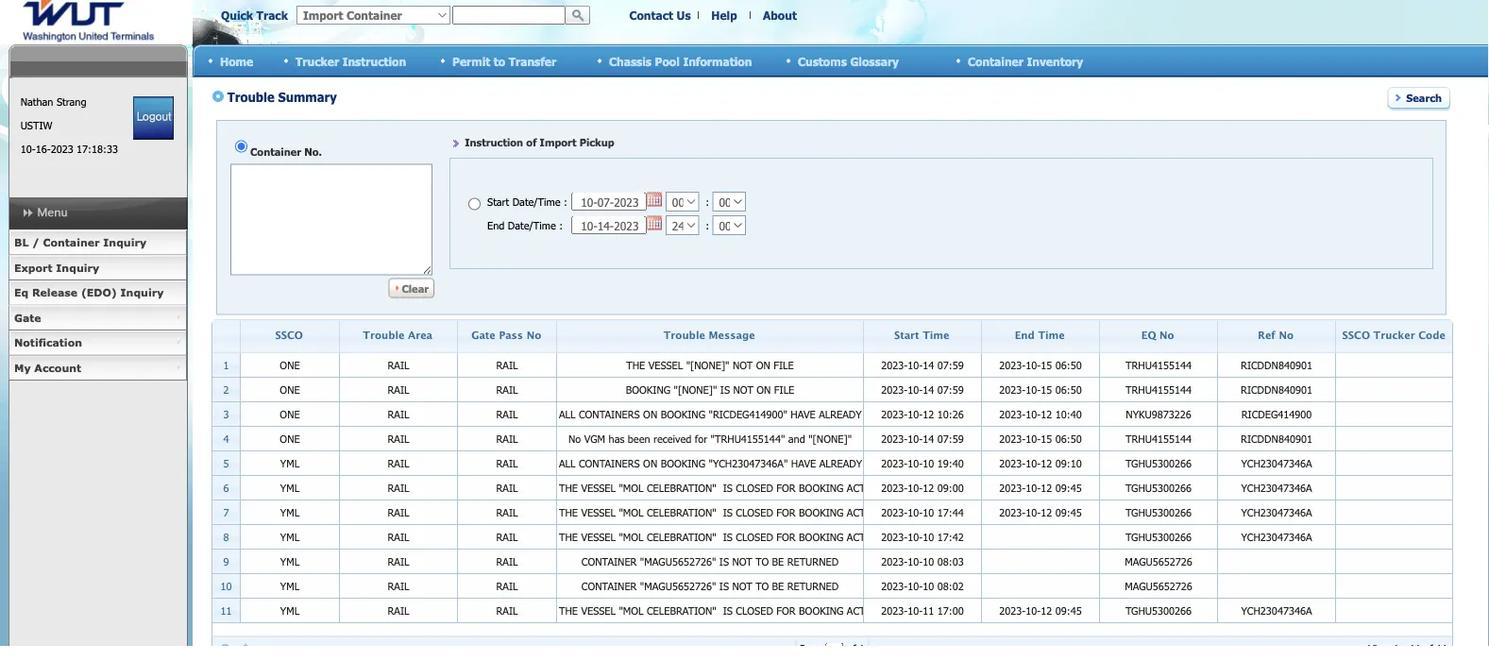 Task type: locate. For each thing, give the bounding box(es) containing it.
16-
[[36, 143, 51, 155]]

chassis
[[609, 54, 652, 68]]

transfer
[[509, 54, 557, 68]]

trucker
[[296, 54, 339, 68]]

notification link
[[9, 331, 187, 356]]

2 vertical spatial inquiry
[[121, 286, 164, 299]]

strang
[[57, 95, 86, 108]]

us
[[677, 8, 691, 22]]

inquiry right (edo)
[[121, 286, 164, 299]]

information
[[683, 54, 752, 68]]

container left inventory
[[968, 54, 1024, 68]]

account
[[34, 361, 81, 374]]

contact us link
[[630, 8, 691, 22]]

export inquiry link
[[9, 256, 187, 281]]

trucker instruction
[[296, 54, 406, 68]]

my account link
[[9, 356, 187, 381]]

to
[[494, 54, 506, 68]]

contact
[[630, 8, 674, 22]]

17:18:33
[[77, 143, 118, 155]]

inquiry up export inquiry link
[[103, 236, 147, 249]]

container inventory
[[968, 54, 1084, 68]]

inquiry
[[103, 236, 147, 249], [56, 261, 99, 274], [121, 286, 164, 299]]

home
[[220, 54, 253, 68]]

inquiry inside export inquiry link
[[56, 261, 99, 274]]

customs
[[798, 54, 847, 68]]

(edo)
[[81, 286, 117, 299]]

container up export inquiry
[[43, 236, 100, 249]]

eq
[[14, 286, 29, 299]]

1 horizontal spatial container
[[968, 54, 1024, 68]]

quick
[[221, 8, 253, 22]]

instruction
[[343, 54, 406, 68]]

glossary
[[851, 54, 899, 68]]

None text field
[[453, 6, 566, 25]]

gate
[[14, 311, 41, 324]]

0 vertical spatial container
[[968, 54, 1024, 68]]

container
[[968, 54, 1024, 68], [43, 236, 100, 249]]

release
[[32, 286, 78, 299]]

inquiry down bl / container inquiry
[[56, 261, 99, 274]]

0 vertical spatial inquiry
[[103, 236, 147, 249]]

ustiw
[[20, 119, 52, 132]]

inquiry inside bl / container inquiry link
[[103, 236, 147, 249]]

nathan strang
[[20, 95, 86, 108]]

inquiry inside eq release (edo) inquiry link
[[121, 286, 164, 299]]

nathan
[[20, 95, 53, 108]]

bl / container inquiry
[[14, 236, 147, 249]]

1 vertical spatial inquiry
[[56, 261, 99, 274]]

1 vertical spatial container
[[43, 236, 100, 249]]



Task type: vqa. For each thing, say whether or not it's contained in the screenshot.
the Inquiry in the EQ RELEASE (EDO) INQUIRY link
no



Task type: describe. For each thing, give the bounding box(es) containing it.
export
[[14, 261, 53, 274]]

contact us
[[630, 8, 691, 22]]

2023
[[51, 143, 73, 155]]

my
[[14, 361, 31, 374]]

pool
[[655, 54, 680, 68]]

notification
[[14, 336, 82, 349]]

inquiry for container
[[103, 236, 147, 249]]

eq release (edo) inquiry
[[14, 286, 164, 299]]

permit to transfer
[[453, 54, 557, 68]]

export inquiry
[[14, 261, 99, 274]]

bl
[[14, 236, 29, 249]]

chassis pool information
[[609, 54, 752, 68]]

10-
[[20, 143, 36, 155]]

about
[[763, 8, 797, 22]]

10-16-2023 17:18:33
[[20, 143, 118, 155]]

/
[[32, 236, 39, 249]]

customs glossary
[[798, 54, 899, 68]]

gate link
[[9, 306, 187, 331]]

inquiry for (edo)
[[121, 286, 164, 299]]

help
[[712, 8, 738, 22]]

eq release (edo) inquiry link
[[9, 281, 187, 306]]

about link
[[763, 8, 797, 22]]

bl / container inquiry link
[[9, 231, 187, 256]]

inventory
[[1027, 54, 1084, 68]]

help link
[[712, 8, 738, 22]]

0 horizontal spatial container
[[43, 236, 100, 249]]

my account
[[14, 361, 81, 374]]

track
[[257, 8, 288, 22]]

permit
[[453, 54, 491, 68]]

quick track
[[221, 8, 288, 22]]

login image
[[133, 96, 174, 140]]



